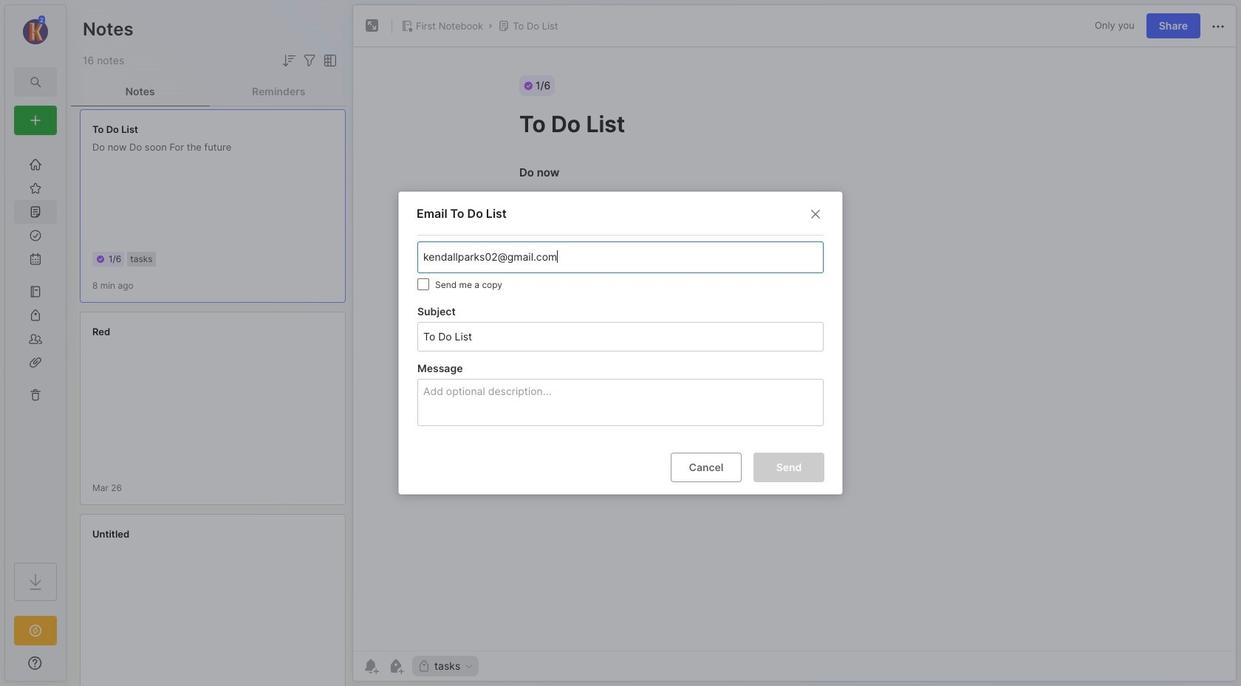 Task type: locate. For each thing, give the bounding box(es) containing it.
upgrade image
[[27, 622, 44, 640]]

home image
[[28, 157, 43, 172]]

Add optional description... text field
[[422, 383, 823, 426]]

tree inside main element
[[5, 144, 66, 550]]

edit search image
[[27, 73, 44, 91]]

tree
[[5, 144, 66, 550]]

note window element
[[353, 4, 1237, 682]]

add a reminder image
[[362, 658, 380, 675]]

add tag image
[[387, 658, 405, 675]]

Note Editor text field
[[353, 47, 1236, 651]]

tab list
[[71, 77, 348, 106]]

None checkbox
[[418, 278, 429, 290]]



Task type: describe. For each thing, give the bounding box(es) containing it.
main element
[[0, 0, 71, 687]]

Add subject... text field
[[422, 323, 817, 351]]

expand note image
[[364, 17, 381, 35]]

close image
[[807, 205, 825, 223]]

Add tag field
[[422, 249, 755, 266]]



Task type: vqa. For each thing, say whether or not it's contained in the screenshot.
Add a reminder IMAGE
yes



